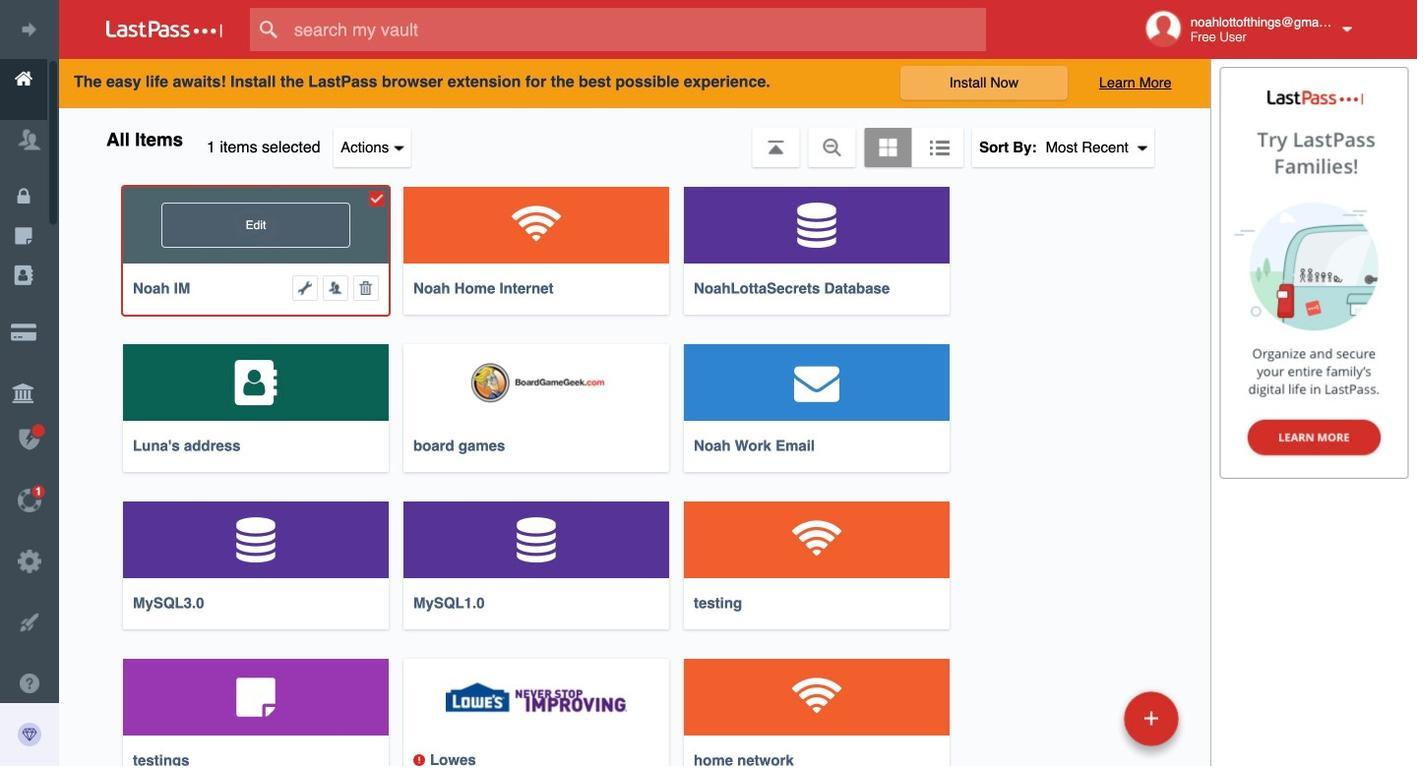 Task type: locate. For each thing, give the bounding box(es) containing it.
main navigation navigation
[[0, 0, 283, 767]]

search my vault text field
[[250, 8, 1025, 51]]

Search search field
[[250, 8, 1025, 51]]

vault options navigation
[[59, 108, 1211, 167]]



Task type: describe. For each thing, give the bounding box(es) containing it.
new item image
[[1145, 712, 1158, 726]]

new item navigation
[[1117, 686, 1191, 767]]

lastpass image
[[106, 21, 222, 38]]



Task type: vqa. For each thing, say whether or not it's contained in the screenshot.
search my vault text box
yes



